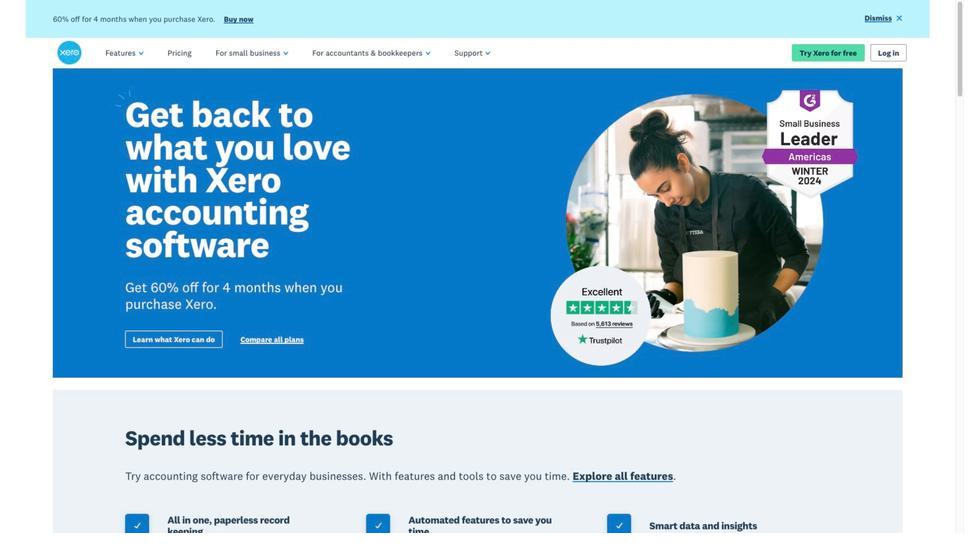 Task type: locate. For each thing, give the bounding box(es) containing it.
a xero user decorating a cake with blue icing. social proof badges surrounding the circular image. image
[[487, 68, 903, 378]]



Task type: vqa. For each thing, say whether or not it's contained in the screenshot.
Pay bills link
no



